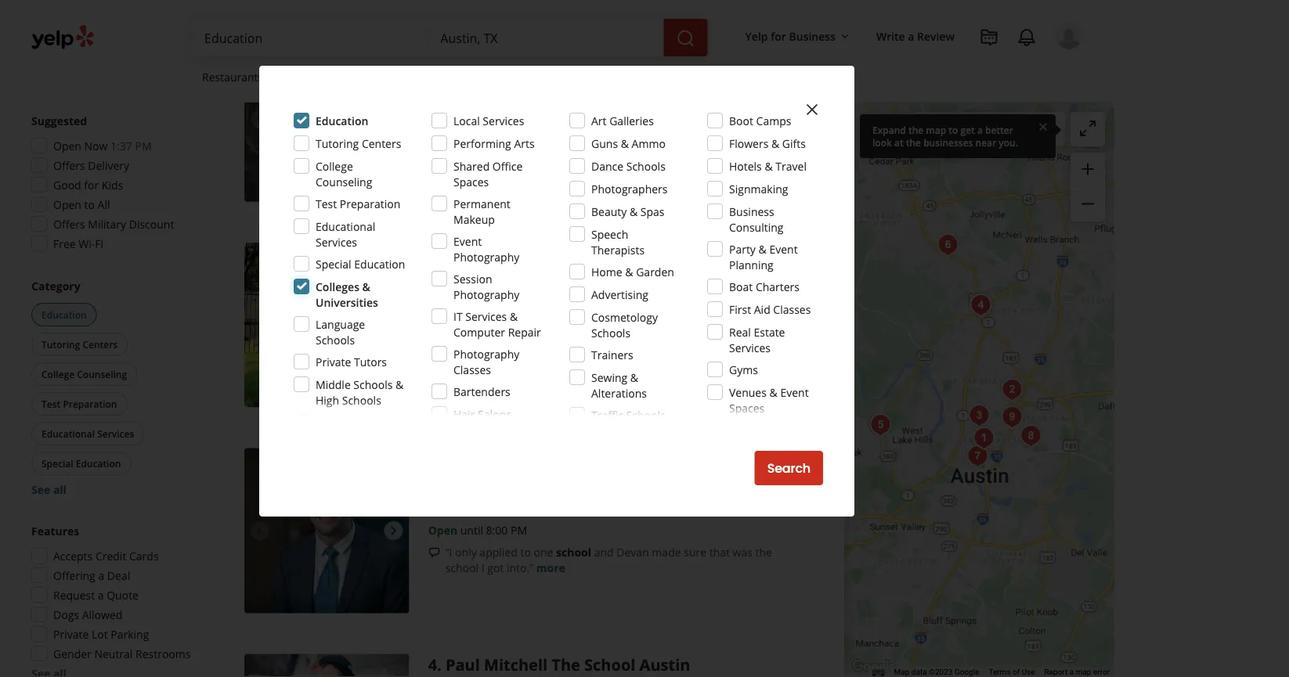 Task type: locate. For each thing, give the bounding box(es) containing it.
0 vertical spatial offers
[[53, 158, 85, 173]]

. up 4.8 star rating image at top left
[[437, 243, 442, 265]]

traffic
[[592, 408, 624, 423]]

the inside and devan made sure that was the school i got into."
[[756, 545, 773, 560]]

offers delivery
[[53, 158, 129, 173]]

1 horizontal spatial for
[[671, 138, 686, 153]]

good
[[53, 178, 81, 192]]

see all
[[31, 482, 67, 497]]

1 vertical spatial educational
[[42, 427, 95, 440]]

2 until from the top
[[461, 523, 483, 538]]

services inside real estate services
[[730, 341, 771, 355]]

for inside "apply your cognitive skills! thank you for the best education possible, ut austin and amazing..." more
[[671, 138, 686, 153]]

pm right 6:00
[[511, 318, 527, 332]]

(12 reviews)
[[538, 269, 599, 284]]

austin down consulting
[[736, 243, 786, 265]]

offers up good
[[53, 158, 85, 173]]

guns
[[592, 136, 618, 151]]

one
[[534, 545, 554, 560]]

2 16 speech v2 image from the top
[[428, 547, 441, 560]]

0 horizontal spatial college counseling
[[42, 368, 127, 381]]

reviews) for of
[[563, 63, 605, 78]]

event right venues
[[781, 385, 809, 400]]

permanent
[[454, 196, 511, 211]]

2 vertical spatial of
[[1013, 668, 1020, 678]]

reviews) down thought
[[557, 269, 599, 284]]

2 previous image from the top
[[251, 522, 270, 541]]

lot
[[92, 627, 108, 642]]

0 vertical spatial until
[[461, 318, 483, 332]]

1 horizontal spatial classes
[[774, 302, 811, 317]]

& inside sewing & alterations
[[631, 370, 639, 385]]

accepts credit cards
[[53, 549, 159, 564]]

2 vertical spatial photography
[[454, 347, 520, 362]]

offering
[[53, 569, 95, 583]]

1 vertical spatial high
[[316, 393, 339, 408]]

1 vertical spatial test
[[42, 398, 61, 411]]

event down consulting
[[770, 242, 798, 257]]

boat charters
[[730, 279, 800, 294]]

0 vertical spatial previous image
[[251, 316, 270, 335]]

search inside button
[[768, 460, 811, 478]]

0 horizontal spatial more link
[[537, 561, 566, 576]]

speech
[[592, 227, 629, 242]]

spaces down venues
[[730, 401, 765, 416]]

local
[[454, 113, 480, 128]]

offers for offers delivery
[[53, 158, 85, 173]]

. left paul
[[437, 655, 442, 676]]

at
[[632, 37, 648, 59], [518, 118, 527, 131], [895, 136, 904, 149], [715, 243, 731, 265]]

private for private lot parking
[[53, 627, 89, 642]]

zoom in image
[[1079, 160, 1098, 179]]

for inside button
[[771, 29, 787, 43]]

special education up 'colleges'
[[316, 257, 405, 272]]

education
[[316, 113, 369, 128], [354, 257, 405, 272], [42, 308, 87, 321], [76, 457, 121, 470]]

1 vertical spatial photography
[[454, 287, 520, 302]]

write
[[877, 29, 906, 43]]

special education down educational services "button"
[[42, 457, 121, 470]]

to left get
[[949, 123, 959, 136]]

preparation inside button
[[63, 398, 117, 411]]

0 horizontal spatial preparation
[[63, 398, 117, 411]]

boat
[[730, 279, 753, 294]]

private inside 'search' dialog
[[316, 355, 351, 369]]

0 horizontal spatial test preparation
[[42, 398, 117, 411]]

neutral
[[94, 647, 133, 662]]

expand map image
[[1079, 119, 1098, 138]]

create
[[698, 340, 730, 354]]

services up 'performing arts'
[[483, 113, 525, 128]]

the left school
[[552, 655, 581, 676]]

as right get
[[982, 122, 993, 137]]

1 horizontal spatial the university of texas at austin image
[[969, 423, 1000, 455]]

0 vertical spatial test
[[316, 196, 337, 211]]

1 . from the top
[[437, 37, 442, 59]]

for down the offers delivery
[[84, 178, 99, 192]]

college
[[316, 159, 353, 174], [42, 368, 75, 381]]

austin spanish academy image
[[933, 230, 964, 261]]

parking
[[111, 627, 149, 642]]

map left error
[[1076, 668, 1092, 678]]

offers up free
[[53, 217, 85, 232]]

2 horizontal spatial for
[[771, 29, 787, 43]]

1 vertical spatial tutoring centers
[[42, 338, 118, 351]]

3 slideshow element from the top
[[245, 449, 410, 614]]

as down opportunity
[[616, 355, 627, 370]]

private up gender
[[53, 627, 89, 642]]

2 horizontal spatial map
[[1076, 668, 1092, 678]]

best
[[708, 138, 730, 153]]

16 speech v2 image left "i on the bottom of the page
[[428, 547, 441, 560]]

see right 16 marker v2 image
[[447, 118, 463, 131]]

1 horizontal spatial the
[[552, 655, 581, 676]]

map left moves
[[996, 122, 1019, 137]]

1 vertical spatial business
[[730, 204, 775, 219]]

sankalpa academy image
[[1016, 421, 1047, 452]]

2 photography from the top
[[454, 287, 520, 302]]

high inside button
[[513, 294, 535, 307]]

for right yelp
[[771, 29, 787, 43]]

1 horizontal spatial test preparation
[[316, 196, 401, 211]]

1 vertical spatial 16 speech v2 image
[[428, 547, 441, 560]]

businesses up 'performing arts'
[[466, 118, 515, 131]]

middle schools & high schools down private tutors
[[316, 377, 404, 408]]

search button
[[755, 451, 824, 486]]

1 vertical spatial see
[[31, 482, 50, 497]]

academy of thought and industry at austin image
[[997, 375, 1029, 406]]

& inside colleges & universities
[[363, 279, 371, 294]]

"at ati, he has been given an opportunity to help create an individualized
[[446, 340, 746, 370]]

private for private tutors
[[316, 355, 351, 369]]

moves
[[1022, 122, 1056, 137]]

1 vertical spatial reviews)
[[557, 269, 599, 284]]

private
[[688, 294, 722, 307], [316, 355, 351, 369], [53, 627, 89, 642]]

centers inside 'search' dialog
[[362, 136, 402, 151]]

0 vertical spatial tutoring centers
[[316, 136, 402, 151]]

previous image for open until 6:00 pm
[[251, 316, 270, 335]]

a for report a map error
[[1070, 668, 1075, 678]]

1 offers from the top
[[53, 158, 85, 173]]

1 16 speech v2 image from the top
[[428, 341, 441, 354]]

2 vertical spatial private
[[53, 627, 89, 642]]

middle schools & high schools inside button
[[432, 294, 573, 307]]

see for see all
[[31, 482, 50, 497]]

projects image
[[980, 28, 999, 47]]

0 vertical spatial tutoring
[[316, 136, 359, 151]]

2 vertical spatial austin
[[640, 655, 691, 676]]

0 horizontal spatial tutoring centers
[[42, 338, 118, 351]]

special
[[316, 257, 352, 272], [42, 457, 73, 470]]

the university of texas at austin image
[[245, 37, 410, 202], [969, 423, 1000, 455]]

0 vertical spatial search
[[944, 122, 979, 137]]

school right one
[[556, 545, 592, 560]]

classes down the charters
[[774, 302, 811, 317]]

1 horizontal spatial preparation
[[340, 196, 401, 211]]

report a map error
[[1045, 668, 1110, 678]]

0 vertical spatial austin
[[652, 37, 703, 59]]

tutoring centers left 16 speech v2 icon
[[316, 136, 402, 151]]

austin admissions consulting image
[[245, 449, 410, 614]]

open for open now 1:37 pm
[[53, 138, 81, 153]]

educational inside "button"
[[42, 427, 95, 440]]

to
[[949, 123, 959, 136], [84, 197, 95, 212], [659, 340, 670, 354], [521, 545, 531, 560]]

2 vertical spatial .
[[437, 655, 442, 676]]

well..."
[[630, 355, 663, 370]]

businesses left near
[[924, 136, 974, 149]]

& for home
[[626, 264, 634, 279]]

spaces down shared
[[454, 174, 489, 189]]

real
[[730, 325, 751, 340]]

to inside expand the map to get a better look at the businesses near you.
[[949, 123, 959, 136]]

0 vertical spatial classes
[[774, 302, 811, 317]]

& for guns
[[621, 136, 629, 151]]

middle down private tutors
[[316, 377, 351, 392]]

0 vertical spatial counseling
[[316, 174, 373, 189]]

shared
[[454, 159, 490, 174]]

until up only
[[461, 523, 483, 538]]

austin right school
[[640, 655, 691, 676]]

classes down ati, in the bottom left of the page
[[454, 362, 491, 377]]

0 vertical spatial businesses
[[466, 118, 515, 131]]

1 vertical spatial educational services
[[42, 427, 134, 440]]

performing
[[454, 136, 512, 151]]

pm up "i only applied to one school
[[511, 523, 527, 538]]

private inside group
[[53, 627, 89, 642]]

slideshow element for 1
[[245, 37, 410, 202]]

austin admissions consulting image
[[964, 400, 996, 432]]

services up special education button
[[97, 427, 134, 440]]

college counseling inside button
[[42, 368, 127, 381]]

session photography
[[454, 272, 520, 302]]

more down ammo
[[632, 154, 661, 168]]

price group
[[31, 35, 194, 87]]

event down the makeup
[[454, 234, 482, 249]]

0 vertical spatial business
[[790, 29, 836, 43]]

3 . from the top
[[437, 655, 442, 676]]

& inside party & event planning
[[759, 242, 767, 257]]

open up "i on the bottom of the page
[[428, 523, 458, 538]]

more link down one
[[537, 561, 566, 576]]

private down language schools
[[316, 355, 351, 369]]

education
[[733, 138, 788, 153]]

zoom out image
[[1079, 195, 1098, 214]]

trainers
[[592, 348, 634, 362]]

1 vertical spatial tutoring
[[42, 338, 80, 351]]

1 vertical spatial counseling
[[77, 368, 127, 381]]

educational services up 'colleges'
[[316, 219, 376, 250]]

tutoring inside 'search' dialog
[[316, 136, 359, 151]]

venues
[[730, 385, 767, 400]]

16 speech v2 image left "at at the left bottom of the page
[[428, 341, 441, 354]]

4 . paul mitchell the school austin
[[428, 655, 691, 676]]

4.8 star rating image
[[428, 269, 513, 285]]

a inside expand the map to get a better look at the businesses near you.
[[978, 123, 983, 136]]

deal
[[107, 569, 130, 583]]

1 horizontal spatial tutoring
[[316, 136, 359, 151]]

0 vertical spatial pm
[[135, 138, 152, 153]]

austin right texas
[[652, 37, 703, 59]]

test
[[316, 196, 337, 211], [42, 398, 61, 411]]

colleges
[[316, 279, 360, 294]]

0 horizontal spatial private
[[53, 627, 89, 642]]

to up into."
[[521, 545, 531, 560]]

1 slideshow element from the top
[[245, 37, 410, 202]]

the right "expand"
[[909, 123, 924, 136]]

school
[[585, 655, 636, 676]]

an
[[580, 340, 593, 354], [733, 340, 746, 354]]

2 vertical spatial slideshow element
[[245, 449, 410, 614]]

open for open until 8:00 pm
[[428, 523, 458, 538]]

2 offers from the top
[[53, 217, 85, 232]]

until
[[461, 318, 483, 332], [461, 523, 483, 538]]

photography down session
[[454, 287, 520, 302]]

0 vertical spatial the
[[446, 37, 475, 59]]

0 vertical spatial college counseling
[[316, 159, 373, 189]]

the up the 4.3 star rating image
[[446, 37, 475, 59]]

services down real
[[730, 341, 771, 355]]

2 . from the top
[[437, 243, 442, 265]]

0 vertical spatial educational
[[316, 219, 376, 234]]

spaces inside shared office spaces
[[454, 174, 489, 189]]

private left the first
[[688, 294, 722, 307]]

1 horizontal spatial see
[[447, 118, 463, 131]]

16 speech v2 image for "i only applied to one
[[428, 547, 441, 560]]

search dialog
[[0, 0, 1290, 678]]

special up 'colleges'
[[316, 257, 352, 272]]

hair
[[454, 407, 475, 422]]

get
[[961, 123, 976, 136]]

middle inside 'search' dialog
[[316, 377, 351, 392]]

discount
[[129, 217, 174, 232]]

1 vertical spatial special education
[[42, 457, 121, 470]]

a for write a review
[[909, 29, 915, 43]]

tutoring inside button
[[42, 338, 80, 351]]

high inside 'search' dialog
[[316, 393, 339, 408]]

1 until from the top
[[461, 318, 483, 332]]

0 vertical spatial photography
[[454, 250, 520, 264]]

close image
[[1038, 120, 1050, 133]]

high up repair
[[513, 294, 535, 307]]

user actions element
[[733, 20, 1106, 116]]

path,
[[587, 355, 613, 370]]

1 vertical spatial special
[[42, 457, 73, 470]]

2 vertical spatial and
[[595, 545, 614, 560]]

and inside "apply your cognitive skills! thank you for the best education possible, ut austin and amazing..." more
[[552, 154, 571, 168]]

1 vertical spatial school
[[446, 561, 479, 576]]

of left use at the bottom right
[[1013, 668, 1020, 678]]

individualized
[[446, 355, 516, 370]]

middle schools & high schools
[[432, 294, 573, 307], [316, 377, 404, 408]]

0 horizontal spatial classes
[[454, 362, 491, 377]]

see left "all"
[[31, 482, 50, 497]]

school inside and devan made sure that was the school i got into."
[[446, 561, 479, 576]]

1 photography from the top
[[454, 250, 520, 264]]

private inside button
[[688, 294, 722, 307]]

to inside "at ati, he has been given an opportunity to help create an individualized
[[659, 340, 670, 354]]

a up the allowed
[[98, 588, 104, 603]]

a right write
[[909, 29, 915, 43]]

1 horizontal spatial centers
[[362, 136, 402, 151]]

request
[[53, 588, 95, 603]]

galleries
[[610, 113, 654, 128]]

terms of use link
[[989, 668, 1036, 678]]

0 horizontal spatial an
[[580, 340, 593, 354]]

open down suggested
[[53, 138, 81, 153]]

school down only
[[446, 561, 479, 576]]

educational up 'colleges'
[[316, 219, 376, 234]]

0 horizontal spatial educational services
[[42, 427, 134, 440]]

1 vertical spatial for
[[671, 138, 686, 153]]

until for until 8:00 pm
[[461, 523, 483, 538]]

0 horizontal spatial special
[[42, 457, 73, 470]]

centers up college counseling button
[[83, 338, 118, 351]]

4.3
[[519, 63, 535, 78]]

to left help
[[659, 340, 670, 354]]

for for kids
[[84, 178, 99, 192]]

. up the 4.3 star rating image
[[437, 37, 442, 59]]

1 horizontal spatial special education
[[316, 257, 405, 272]]

pm right the 1:37
[[135, 138, 152, 153]]

0 horizontal spatial middle schools & high schools
[[316, 377, 404, 408]]

1 horizontal spatial an
[[733, 340, 746, 354]]

3 photography from the top
[[454, 347, 520, 362]]

gyms
[[730, 362, 759, 377]]

1 vertical spatial offers
[[53, 217, 85, 232]]

0 horizontal spatial tutoring
[[42, 338, 80, 351]]

schools
[[627, 159, 666, 174], [466, 294, 501, 307], [537, 294, 573, 307], [641, 294, 676, 307], [725, 294, 760, 307], [592, 326, 631, 341], [316, 333, 355, 348], [354, 377, 393, 392], [342, 393, 382, 408], [627, 408, 666, 423]]

ut
[[493, 154, 507, 168]]

at right look
[[895, 136, 904, 149]]

close image
[[803, 100, 822, 119]]

photography
[[454, 250, 520, 264], [454, 287, 520, 302], [454, 347, 520, 362]]

1 vertical spatial pm
[[511, 318, 527, 332]]

1 horizontal spatial map
[[996, 122, 1019, 137]]

0 horizontal spatial search
[[768, 460, 811, 478]]

businesses inside expand the map to get a better look at the businesses near you.
[[924, 136, 974, 149]]

event for venues
[[781, 385, 809, 400]]

0 horizontal spatial educational
[[42, 427, 95, 440]]

0 vertical spatial special
[[316, 257, 352, 272]]

yelp for business button
[[739, 22, 858, 50]]

a right get
[[978, 123, 983, 136]]

0 vertical spatial private
[[688, 294, 722, 307]]

for right you
[[671, 138, 686, 153]]

open up "at at the left bottom of the page
[[428, 318, 458, 332]]

high down private tutors
[[316, 393, 339, 408]]

until up ati, in the bottom left of the page
[[461, 318, 483, 332]]

0 vertical spatial centers
[[362, 136, 402, 151]]

salons
[[478, 407, 512, 422]]

high
[[513, 294, 535, 307], [316, 393, 339, 408]]

schools inside "private schools" button
[[725, 294, 760, 307]]

"apply
[[446, 138, 481, 153]]

special up "all"
[[42, 457, 73, 470]]

1 horizontal spatial private
[[316, 355, 351, 369]]

1 horizontal spatial high
[[513, 294, 535, 307]]

0 horizontal spatial for
[[84, 178, 99, 192]]

pm for open until 6:00 pm
[[511, 318, 527, 332]]

1 vertical spatial slideshow element
[[245, 243, 410, 408]]

1 vertical spatial the university of texas at austin image
[[969, 423, 1000, 455]]

services up "computer"
[[466, 309, 507, 324]]

business up consulting
[[730, 204, 775, 219]]

tutoring centers inside tutoring centers button
[[42, 338, 118, 351]]

more down one
[[537, 561, 566, 576]]

see
[[447, 118, 463, 131], [31, 482, 50, 497]]

(12
[[538, 269, 554, 284]]

educational services up special education button
[[42, 427, 134, 440]]

schools inside montessori schools "button"
[[641, 294, 676, 307]]

0 vertical spatial special education
[[316, 257, 405, 272]]

for
[[771, 29, 787, 43], [671, 138, 686, 153], [84, 178, 99, 192]]

open down good
[[53, 197, 81, 212]]

photography down "computer"
[[454, 347, 520, 362]]

None search field
[[192, 19, 711, 56]]

the inside "apply your cognitive skills! thank you for the best education possible, ut austin and amazing..." more
[[689, 138, 705, 153]]

pm for open until 8:00 pm
[[511, 523, 527, 538]]

features
[[31, 524, 79, 539]]

16 speech v2 image
[[428, 341, 441, 354], [428, 547, 441, 560]]

0 vertical spatial for
[[771, 29, 787, 43]]

the right "was" at the bottom right of the page
[[756, 545, 773, 560]]

collegestrategy image
[[866, 410, 897, 441]]

preparation inside 'search' dialog
[[340, 196, 401, 211]]

industry
[[645, 243, 711, 265]]

1 vertical spatial as
[[616, 355, 627, 370]]

event inside 'venues & event spaces'
[[781, 385, 809, 400]]

next image
[[384, 522, 403, 541]]

middle up it on the left top of the page
[[432, 294, 464, 307]]

middle schools & high schools up it services & computer repair
[[432, 294, 573, 307]]

1 horizontal spatial businesses
[[924, 136, 974, 149]]

special education inside 'search' dialog
[[316, 257, 405, 272]]

slideshow element
[[245, 37, 410, 202], [245, 243, 410, 408], [245, 449, 410, 614]]

1 horizontal spatial more link
[[632, 154, 661, 168]]

& inside it services & computer repair
[[510, 309, 518, 324]]

0 vertical spatial reviews)
[[563, 63, 605, 78]]

location
[[549, 118, 585, 131]]

0 horizontal spatial school
[[446, 561, 479, 576]]

art
[[592, 113, 607, 128]]

educational services inside 'search' dialog
[[316, 219, 376, 250]]

1 horizontal spatial middle schools & high schools
[[432, 294, 573, 307]]

local services
[[454, 113, 525, 128]]

help
[[673, 340, 695, 354]]

of right "event photography"
[[522, 243, 538, 265]]

slideshow element for 2
[[245, 243, 410, 408]]

0 vertical spatial more link
[[632, 154, 661, 168]]

group containing category
[[28, 278, 194, 498]]

for inside group
[[84, 178, 99, 192]]

more link down ammo
[[632, 154, 661, 168]]

1 previous image from the top
[[251, 316, 270, 335]]

academy of thought and industry at austin link
[[446, 243, 786, 265]]

until for until 6:00 pm
[[461, 318, 483, 332]]

reviews) down the university of texas at austin link
[[563, 63, 605, 78]]

1 vertical spatial until
[[461, 523, 483, 538]]

educational down test preparation button
[[42, 427, 95, 440]]

tutoring centers inside 'search' dialog
[[316, 136, 402, 151]]

arts
[[514, 136, 535, 151]]

special inside button
[[42, 457, 73, 470]]

the
[[909, 123, 924, 136], [907, 136, 922, 149], [689, 138, 705, 153], [756, 545, 773, 560]]

of up "(134 reviews)" link
[[563, 37, 579, 59]]

a left the deal
[[98, 569, 104, 583]]

an up gyms
[[733, 340, 746, 354]]

the left best
[[689, 138, 705, 153]]

1 horizontal spatial test
[[316, 196, 337, 211]]

notifications image
[[1018, 28, 1037, 47]]

business left 16 chevron down v2 image on the top right of the page
[[790, 29, 836, 43]]

university
[[479, 37, 559, 59]]

0 vertical spatial .
[[437, 37, 442, 59]]

event inside party & event planning
[[770, 242, 798, 257]]

previous image for open until 8:00 pm
[[251, 522, 270, 541]]

16 chevron down v2 image
[[839, 30, 852, 43]]

onramp college counseling image
[[963, 441, 994, 473]]

1 horizontal spatial as
[[982, 122, 993, 137]]

0 vertical spatial 16 speech v2 image
[[428, 341, 441, 354]]

0 vertical spatial as
[[982, 122, 993, 137]]

0 horizontal spatial test
[[42, 398, 61, 411]]

2 slideshow element from the top
[[245, 243, 410, 408]]

write a review link
[[871, 22, 962, 50]]

previous image
[[251, 316, 270, 335], [251, 522, 270, 541]]

& inside 'venues & event spaces'
[[770, 385, 778, 400]]

search image
[[677, 29, 696, 48]]

business consulting
[[730, 204, 784, 235]]

tutoring centers up college counseling button
[[42, 338, 118, 351]]

map inside expand the map to get a better look at the businesses near you.
[[927, 123, 947, 136]]

group
[[27, 113, 194, 256], [1071, 153, 1106, 222], [28, 278, 194, 498], [27, 523, 194, 678]]

private lot parking
[[53, 627, 149, 642]]

©2023
[[929, 668, 953, 678]]

centers left 16 speech v2 icon
[[362, 136, 402, 151]]

photography up 4.8 star rating image at top left
[[454, 250, 520, 264]]

a right report
[[1070, 668, 1075, 678]]

an up educational path, as well..."
[[580, 340, 593, 354]]

real estate services
[[730, 325, 786, 355]]

test preparation inside 'search' dialog
[[316, 196, 401, 211]]



Task type: vqa. For each thing, say whether or not it's contained in the screenshot.
read more
no



Task type: describe. For each thing, give the bounding box(es) containing it.
thank
[[615, 138, 646, 153]]

1 an from the left
[[580, 340, 593, 354]]

middle schools & high schools link
[[428, 293, 576, 309]]

report
[[1045, 668, 1068, 678]]

special education inside button
[[42, 457, 121, 470]]

it services & computer repair
[[454, 309, 541, 340]]

to left all
[[84, 197, 95, 212]]

montessori
[[585, 294, 638, 307]]

1
[[428, 37, 437, 59]]

map for to
[[927, 123, 947, 136]]

open until 6:00 pm
[[428, 318, 527, 332]]

1 vertical spatial and
[[611, 243, 641, 265]]

educational services button
[[31, 422, 144, 446]]

advertising
[[592, 287, 649, 302]]

open for open until 6:00 pm
[[428, 318, 458, 332]]

map for error
[[1076, 668, 1092, 678]]

private schools link
[[685, 293, 763, 309]]

college counseling inside 'search' dialog
[[316, 159, 373, 189]]

test preparation inside button
[[42, 398, 117, 411]]

& inside button
[[504, 294, 511, 307]]

thought
[[542, 243, 607, 265]]

1 horizontal spatial of
[[563, 37, 579, 59]]

hotels & travel
[[730, 159, 807, 174]]

sewing & alterations
[[592, 370, 647, 401]]

error
[[1094, 668, 1110, 678]]

boot
[[730, 113, 754, 128]]

counseling inside 'search' dialog
[[316, 174, 373, 189]]

photography for session
[[454, 287, 520, 302]]

educational inside 'search' dialog
[[316, 219, 376, 234]]

classes inside photography classes
[[454, 362, 491, 377]]

computer
[[454, 325, 505, 340]]

services inside it services & computer repair
[[466, 309, 507, 324]]

4.3 star rating image
[[428, 64, 513, 79]]

search as map moves
[[944, 122, 1056, 137]]

texas
[[583, 37, 628, 59]]

2 horizontal spatial of
[[1013, 668, 1020, 678]]

wi-
[[79, 236, 95, 251]]

& for sewing
[[631, 370, 639, 385]]

schools inside cosmetology schools
[[592, 326, 631, 341]]

repair
[[508, 325, 541, 340]]

spaces inside 'venues & event spaces'
[[730, 401, 765, 416]]

camps
[[757, 113, 792, 128]]

& for venues
[[770, 385, 778, 400]]

0 horizontal spatial the
[[446, 37, 475, 59]]

map data ©2023 google
[[895, 668, 980, 678]]

college inside button
[[42, 368, 75, 381]]

ammo
[[632, 136, 666, 151]]

academy of thought and industry at austin image
[[245, 243, 410, 408]]

photography for event
[[454, 250, 520, 264]]

permanent makeup
[[454, 196, 511, 227]]

price
[[31, 35, 59, 50]]

applied
[[480, 545, 518, 560]]

hair salons
[[454, 407, 512, 422]]

venues & event spaces
[[730, 385, 809, 416]]

paul mitchell the school austin image
[[966, 290, 997, 321]]

college inside college counseling
[[316, 159, 353, 174]]

private schools
[[688, 294, 760, 307]]

"i
[[446, 545, 453, 560]]

16 speech v2 image
[[428, 140, 441, 152]]

use
[[1022, 668, 1036, 678]]

the right look
[[907, 136, 922, 149]]

more inside "apply your cognitive skills! thank you for the best education possible, ut austin and amazing..." more
[[632, 154, 661, 168]]

& for colleges
[[363, 279, 371, 294]]

1 vertical spatial austin
[[736, 243, 786, 265]]

that
[[710, 545, 730, 560]]

skills!
[[576, 138, 612, 153]]

near
[[976, 136, 997, 149]]

2 an from the left
[[733, 340, 746, 354]]

keyboard shortcuts image
[[873, 670, 885, 677]]

therapists
[[592, 243, 645, 257]]

business categories element
[[190, 56, 1084, 102]]

& for beauty
[[630, 204, 638, 219]]

event inside "event photography"
[[454, 234, 482, 249]]

cards
[[129, 549, 159, 564]]

photographers
[[592, 181, 668, 196]]

aid
[[754, 302, 771, 317]]

& for flowers
[[772, 136, 780, 151]]

event photography
[[454, 234, 520, 264]]

test inside button
[[42, 398, 61, 411]]

see for see businesses at this location
[[447, 118, 463, 131]]

6:00
[[486, 318, 508, 332]]

he
[[485, 340, 498, 354]]

cognitive
[[517, 138, 573, 153]]

makeup
[[454, 212, 495, 227]]

bartenders
[[454, 384, 511, 399]]

signmaking
[[730, 181, 789, 196]]

centers inside tutoring centers button
[[83, 338, 118, 351]]

open until 8:00 pm
[[428, 523, 527, 538]]

speech therapists
[[592, 227, 645, 257]]

business inside button
[[790, 29, 836, 43]]

dogs
[[53, 608, 79, 623]]

0 horizontal spatial the university of texas at austin image
[[245, 37, 410, 202]]

at up 'boat'
[[715, 243, 731, 265]]

spas
[[641, 204, 665, 219]]

. for 2
[[437, 243, 442, 265]]

first aid classes
[[730, 302, 811, 317]]

a for request a quote
[[98, 588, 104, 603]]

private for private schools
[[688, 294, 722, 307]]

16 marker v2 image
[[428, 117, 441, 130]]

previous image
[[251, 110, 270, 129]]

business inside business consulting
[[730, 204, 775, 219]]

map
[[895, 668, 910, 678]]

educational services inside educational services "button"
[[42, 427, 134, 440]]

group containing features
[[27, 523, 194, 678]]

offers for offers military discount
[[53, 217, 85, 232]]

0 vertical spatial school
[[556, 545, 592, 560]]

test inside 'search' dialog
[[316, 196, 337, 211]]

gifts
[[783, 136, 806, 151]]

i
[[482, 561, 485, 576]]

more link for one
[[537, 561, 566, 576]]

expand the map to get a better look at the businesses near you. tooltip
[[860, 114, 1056, 158]]

reviews) for thought
[[557, 269, 599, 284]]

category
[[31, 279, 80, 293]]

services inside educational services "button"
[[97, 427, 134, 440]]

more link for thank
[[632, 154, 661, 168]]

academy
[[446, 243, 518, 265]]

mitchell
[[484, 655, 548, 676]]

& for party
[[759, 242, 767, 257]]

and inside and devan made sure that was the school i got into."
[[595, 545, 614, 560]]

montessori schools button
[[582, 293, 679, 309]]

been
[[521, 340, 547, 354]]

google image
[[849, 657, 900, 678]]

restaurants link
[[190, 56, 298, 102]]

a for offering a deal
[[98, 569, 104, 583]]

private tutors
[[316, 355, 387, 369]]

services up 'colleges'
[[316, 235, 357, 250]]

terms of use
[[989, 668, 1036, 678]]

& for hotels
[[765, 159, 773, 174]]

expand the map to get a better look at the businesses near you.
[[873, 123, 1019, 149]]

at left this at the left
[[518, 118, 527, 131]]

2
[[428, 243, 437, 265]]

home
[[592, 264, 623, 279]]

search for search as map moves
[[944, 122, 979, 137]]

see businesses at this location
[[447, 118, 585, 131]]

paul
[[446, 655, 480, 676]]

0 horizontal spatial businesses
[[466, 118, 515, 131]]

kids
[[102, 178, 123, 192]]

counseling inside college counseling button
[[77, 368, 127, 381]]

expand
[[873, 123, 907, 136]]

language
[[316, 317, 365, 332]]

middle inside button
[[432, 294, 464, 307]]

16 speech v2 image for "at ati, he has been given an opportunity to help create an individualized
[[428, 341, 441, 354]]

open for open to all
[[53, 197, 81, 212]]

map region
[[790, 36, 1191, 678]]

free wi-fi
[[53, 236, 103, 251]]

0 horizontal spatial of
[[522, 243, 538, 265]]

1 vertical spatial more
[[537, 561, 566, 576]]

photography classes
[[454, 347, 520, 377]]

schools inside language schools
[[316, 333, 355, 348]]

group containing suggested
[[27, 113, 194, 256]]

accepts
[[53, 549, 93, 564]]

4.3 link
[[519, 61, 535, 78]]

at right texas
[[632, 37, 648, 59]]

open now 1:37 pm
[[53, 138, 152, 153]]

home & garden
[[592, 264, 675, 279]]

map for moves
[[996, 122, 1019, 137]]

you
[[649, 138, 668, 153]]

1:37
[[111, 138, 132, 153]]

copernicus stem, language and arts academy image
[[997, 402, 1029, 433]]

special inside 'search' dialog
[[316, 257, 352, 272]]

. for 1
[[437, 37, 442, 59]]

test preparation button
[[31, 393, 127, 416]]

0 horizontal spatial as
[[616, 355, 627, 370]]

event for party
[[770, 242, 798, 257]]

middle schools & high schools inside 'search' dialog
[[316, 377, 404, 408]]

college counseling button
[[31, 363, 137, 386]]

quote
[[107, 588, 139, 603]]

at inside expand the map to get a better look at the businesses near you.
[[895, 136, 904, 149]]

beauty & spas
[[592, 204, 665, 219]]

restrooms
[[136, 647, 191, 662]]

for for business
[[771, 29, 787, 43]]

search for search
[[768, 460, 811, 478]]

pm for open now 1:37 pm
[[135, 138, 152, 153]]

free
[[53, 236, 76, 251]]



